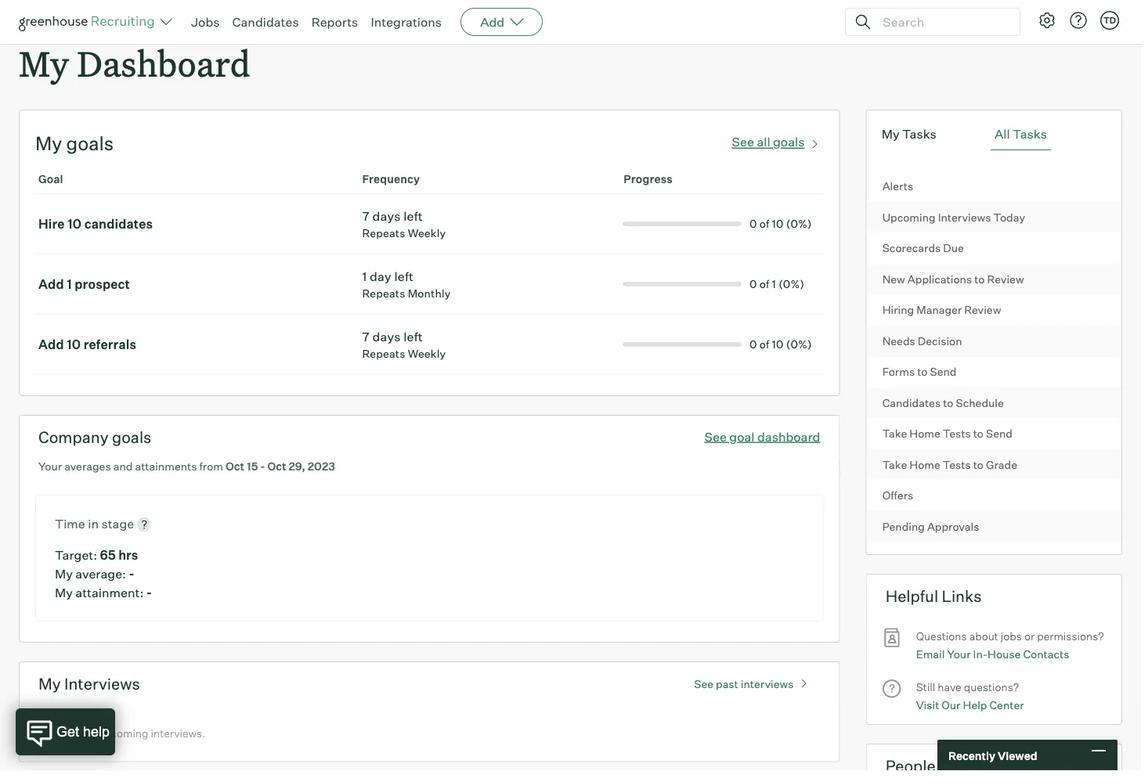 Task type: describe. For each thing, give the bounding box(es) containing it.
questions?
[[964, 681, 1020, 695]]

take for take home tests to grade
[[883, 458, 908, 472]]

permissions?
[[1038, 630, 1105, 644]]

past
[[716, 678, 739, 691]]

attainment:
[[76, 585, 144, 601]]

upcoming
[[883, 211, 936, 224]]

still have questions? visit our help center
[[917, 681, 1025, 712]]

of for add 10 referrals
[[760, 338, 770, 352]]

progress bar for prospect
[[624, 282, 742, 287]]

integrations
[[371, 14, 442, 30]]

visit
[[917, 698, 940, 712]]

days for add 10 referrals
[[373, 329, 401, 345]]

of for hire 10 candidates
[[760, 217, 770, 231]]

take home tests to send
[[883, 427, 1013, 441]]

to inside forms to send link
[[918, 365, 928, 379]]

alerts link
[[867, 171, 1122, 202]]

7 days left repeats weekly for add 10 referrals
[[362, 329, 446, 361]]

progress
[[624, 173, 673, 186]]

reports
[[312, 14, 358, 30]]

add for add 10 referrals
[[38, 337, 64, 353]]

have for questions?
[[938, 681, 962, 695]]

manager
[[917, 303, 962, 317]]

grade
[[987, 458, 1018, 472]]

target:
[[55, 548, 97, 564]]

email your in-house contacts link
[[917, 646, 1070, 664]]

my dashboard
[[19, 40, 250, 86]]

links
[[942, 587, 982, 607]]

2 oct from the left
[[268, 460, 286, 474]]

0 horizontal spatial 1
[[67, 277, 72, 292]]

0 of 1 (0%)
[[750, 278, 805, 291]]

pending
[[883, 520, 925, 534]]

jobs
[[191, 14, 220, 30]]

integrations link
[[371, 14, 442, 30]]

see for company goals
[[705, 429, 727, 445]]

see past interviews
[[694, 678, 794, 691]]

pending approvals link
[[867, 511, 1122, 542]]

left for referrals
[[404, 329, 423, 345]]

greenhouse recruiting image
[[19, 13, 160, 31]]

your averages and attainments from oct 15 - oct 29, 2023
[[38, 460, 335, 474]]

1 horizontal spatial -
[[146, 585, 152, 601]]

7 for hire 10 candidates
[[362, 209, 370, 224]]

candidates link
[[232, 14, 299, 30]]

average:
[[76, 567, 126, 582]]

you have no upcoming interviews.
[[35, 727, 206, 741]]

you
[[35, 727, 54, 741]]

1 inside 1 day left repeats monthly
[[362, 269, 367, 285]]

visit our help center link
[[917, 697, 1025, 714]]

interviews for upcoming
[[938, 211, 992, 224]]

pending approvals
[[883, 520, 980, 534]]

all tasks button
[[991, 118, 1051, 151]]

0 for add 10 referrals
[[750, 338, 757, 352]]

0 vertical spatial -
[[260, 460, 265, 474]]

10 left 'referrals'
[[67, 337, 81, 353]]

tests for grade
[[943, 458, 971, 472]]

configure image
[[1038, 11, 1057, 30]]

new applications to review
[[883, 272, 1025, 286]]

email
[[917, 648, 945, 661]]

my for my interviews
[[38, 675, 61, 694]]

7 for add 10 referrals
[[362, 329, 370, 345]]

forms to send
[[883, 365, 957, 379]]

all tasks
[[995, 126, 1048, 142]]

7 days left repeats weekly for hire 10 candidates
[[362, 209, 446, 240]]

helpful links
[[886, 587, 982, 607]]

td button
[[1101, 11, 1120, 30]]

interviews.
[[151, 727, 206, 741]]

reports link
[[312, 14, 358, 30]]

15
[[247, 460, 258, 474]]

prospect
[[75, 277, 130, 292]]

days for hire 10 candidates
[[373, 209, 401, 224]]

0 of 10 (0%) for hire 10 candidates
[[750, 217, 812, 231]]

interviews
[[741, 678, 794, 691]]

my interviews
[[38, 675, 140, 694]]

house
[[988, 648, 1021, 661]]

interviews for my
[[64, 675, 140, 694]]

(0%) for hire 10 candidates
[[787, 217, 812, 231]]

1 day left repeats monthly
[[362, 269, 451, 301]]

repeats for add 1 prospect
[[362, 287, 406, 301]]

to inside 'candidates to schedule' link
[[944, 396, 954, 410]]

home for take home tests to send
[[910, 427, 941, 441]]

add for add
[[480, 14, 505, 30]]

1 vertical spatial review
[[965, 303, 1002, 317]]

65
[[100, 548, 116, 564]]

candidates for candidates
[[232, 14, 299, 30]]

my for my goals
[[35, 132, 62, 155]]

today
[[994, 211, 1026, 224]]

tasks for my tasks
[[903, 126, 937, 142]]

your inside questions about jobs or permissions? email your in-house contacts
[[948, 648, 971, 661]]

company
[[38, 428, 109, 448]]

(0%) for add 10 referrals
[[787, 338, 812, 352]]

see past interviews link
[[687, 671, 821, 691]]

jobs
[[1001, 630, 1022, 644]]

take home tests to grade
[[883, 458, 1018, 472]]

goals for my goals
[[66, 132, 114, 155]]

our
[[942, 698, 961, 712]]

hrs
[[118, 548, 138, 564]]

hiring
[[883, 303, 915, 317]]

take home tests to send link
[[867, 419, 1122, 450]]

center
[[990, 698, 1025, 712]]

still
[[917, 681, 936, 695]]

take home tests to grade link
[[867, 450, 1122, 480]]

from
[[199, 460, 223, 474]]

averages
[[64, 460, 111, 474]]

helpful
[[886, 587, 939, 607]]

due
[[944, 241, 964, 255]]

10 right hire at top
[[68, 216, 82, 232]]

help
[[963, 698, 988, 712]]

see for my interviews
[[694, 678, 714, 691]]

to inside new applications to review link
[[975, 272, 985, 286]]

jobs link
[[191, 14, 220, 30]]

no
[[83, 727, 96, 741]]

tab list containing my tasks
[[878, 118, 1111, 151]]

add 10 referrals
[[38, 337, 136, 353]]

see for my goals
[[732, 134, 755, 150]]

forms
[[883, 365, 915, 379]]

1 vertical spatial send
[[987, 427, 1013, 441]]

of for add 1 prospect
[[760, 278, 770, 291]]



Task type: vqa. For each thing, say whether or not it's contained in the screenshot.


Task type: locate. For each thing, give the bounding box(es) containing it.
0 of 10 (0%) for add 10 referrals
[[750, 338, 812, 352]]

tasks up alerts
[[903, 126, 937, 142]]

3 0 from the top
[[750, 338, 757, 352]]

3 progress bar from the top
[[624, 343, 742, 347]]

1 vertical spatial left
[[395, 269, 414, 285]]

progress bar for referrals
[[624, 343, 742, 347]]

my for my dashboard
[[19, 40, 69, 86]]

needs decision link
[[867, 326, 1122, 357]]

1 horizontal spatial 1
[[362, 269, 367, 285]]

offers link
[[867, 480, 1122, 511]]

1 vertical spatial days
[[373, 329, 401, 345]]

7 days left repeats weekly
[[362, 209, 446, 240], [362, 329, 446, 361]]

0 vertical spatial of
[[760, 217, 770, 231]]

candidates right jobs
[[232, 14, 299, 30]]

2 weekly from the top
[[408, 347, 446, 361]]

7 days left repeats weekly down monthly
[[362, 329, 446, 361]]

2 vertical spatial repeats
[[362, 347, 406, 361]]

0
[[750, 217, 757, 231], [750, 278, 757, 291], [750, 338, 757, 352]]

td
[[1104, 15, 1117, 25]]

progress bar
[[624, 222, 742, 227], [624, 282, 742, 287], [624, 343, 742, 347]]

days down frequency
[[373, 209, 401, 224]]

1 horizontal spatial candidates
[[883, 396, 941, 410]]

to up take home tests to send
[[944, 396, 954, 410]]

2 vertical spatial -
[[146, 585, 152, 601]]

interviews inside the upcoming interviews today link
[[938, 211, 992, 224]]

contacts
[[1024, 648, 1070, 661]]

tests down take home tests to send
[[943, 458, 971, 472]]

repeats up day
[[362, 227, 406, 240]]

0 vertical spatial weekly
[[408, 227, 446, 240]]

review
[[988, 272, 1025, 286], [965, 303, 1002, 317]]

take up offers
[[883, 458, 908, 472]]

2 7 days left repeats weekly from the top
[[362, 329, 446, 361]]

3 of from the top
[[760, 338, 770, 352]]

weekly for hire 10 candidates
[[408, 227, 446, 240]]

candidates down 'forms to send'
[[883, 396, 941, 410]]

repeats for add 10 referrals
[[362, 347, 406, 361]]

- right attainment:
[[146, 585, 152, 601]]

2 take from the top
[[883, 458, 908, 472]]

see left past
[[694, 678, 714, 691]]

1 vertical spatial repeats
[[362, 287, 406, 301]]

0 of 10 (0%) down 0 of 1 (0%) at right top
[[750, 338, 812, 352]]

upcoming interviews today link
[[867, 202, 1122, 233]]

take
[[883, 427, 908, 441], [883, 458, 908, 472]]

of
[[760, 217, 770, 231], [760, 278, 770, 291], [760, 338, 770, 352]]

my goals
[[35, 132, 114, 155]]

0 horizontal spatial candidates
[[232, 14, 299, 30]]

0 vertical spatial 7 days left repeats weekly
[[362, 209, 446, 240]]

interviews up no
[[64, 675, 140, 694]]

Search text field
[[879, 11, 1006, 33]]

1 vertical spatial home
[[910, 458, 941, 472]]

1 vertical spatial add
[[38, 277, 64, 292]]

goals inside see all goals link
[[773, 134, 805, 150]]

2 vertical spatial of
[[760, 338, 770, 352]]

0 vertical spatial (0%)
[[787, 217, 812, 231]]

goal
[[730, 429, 755, 445]]

candidates to schedule link
[[867, 388, 1122, 419]]

schedule
[[956, 396, 1004, 410]]

0 vertical spatial home
[[910, 427, 941, 441]]

add for add 1 prospect
[[38, 277, 64, 292]]

oct
[[226, 460, 245, 474], [268, 460, 286, 474]]

my inside button
[[882, 126, 900, 142]]

and
[[113, 460, 133, 474]]

- right 15
[[260, 460, 265, 474]]

see left all
[[732, 134, 755, 150]]

your
[[38, 460, 62, 474], [948, 648, 971, 661]]

offers
[[883, 489, 914, 503]]

recently viewed
[[949, 749, 1038, 763]]

1 vertical spatial -
[[129, 567, 135, 582]]

2 vertical spatial (0%)
[[787, 338, 812, 352]]

1 vertical spatial take
[[883, 458, 908, 472]]

tab list
[[878, 118, 1111, 151]]

0 vertical spatial add
[[480, 14, 505, 30]]

1 0 from the top
[[750, 217, 757, 231]]

see all goals link
[[732, 131, 824, 150]]

to left grade
[[974, 458, 984, 472]]

1
[[362, 269, 367, 285], [67, 277, 72, 292], [772, 278, 777, 291]]

1 vertical spatial interviews
[[64, 675, 140, 694]]

scorecards
[[883, 241, 941, 255]]

dashboard
[[77, 40, 250, 86]]

10 up 0 of 1 (0%) at right top
[[772, 217, 784, 231]]

3 repeats from the top
[[362, 347, 406, 361]]

all
[[757, 134, 771, 150]]

1 repeats from the top
[[362, 227, 406, 240]]

1 take from the top
[[883, 427, 908, 441]]

2 vertical spatial progress bar
[[624, 343, 742, 347]]

2 home from the top
[[910, 458, 941, 472]]

send up grade
[[987, 427, 1013, 441]]

0 vertical spatial interviews
[[938, 211, 992, 224]]

all
[[995, 126, 1010, 142]]

decision
[[918, 334, 963, 348]]

2 vertical spatial see
[[694, 678, 714, 691]]

2 7 from the top
[[362, 329, 370, 345]]

1 vertical spatial weekly
[[408, 347, 446, 361]]

2 progress bar from the top
[[624, 282, 742, 287]]

to right forms
[[918, 365, 928, 379]]

have up our
[[938, 681, 962, 695]]

repeats
[[362, 227, 406, 240], [362, 287, 406, 301], [362, 347, 406, 361]]

1 vertical spatial candidates
[[883, 396, 941, 410]]

questions about jobs or permissions? email your in-house contacts
[[917, 630, 1105, 661]]

1 oct from the left
[[226, 460, 245, 474]]

2 vertical spatial left
[[404, 329, 423, 345]]

to down schedule
[[974, 427, 984, 441]]

review down scorecards due link
[[988, 272, 1025, 286]]

left down frequency
[[404, 209, 423, 224]]

td button
[[1098, 8, 1123, 33]]

tests
[[943, 427, 971, 441], [943, 458, 971, 472]]

send
[[931, 365, 957, 379], [987, 427, 1013, 441]]

left for candidates
[[404, 209, 423, 224]]

time
[[55, 517, 85, 532]]

new applications to review link
[[867, 264, 1122, 295]]

tasks for all tasks
[[1013, 126, 1048, 142]]

0 vertical spatial repeats
[[362, 227, 406, 240]]

left
[[404, 209, 423, 224], [395, 269, 414, 285], [404, 329, 423, 345]]

1 progress bar from the top
[[624, 222, 742, 227]]

hire 10 candidates
[[38, 216, 153, 232]]

to up hiring manager review link
[[975, 272, 985, 286]]

2 tests from the top
[[943, 458, 971, 472]]

add 1 prospect
[[38, 277, 130, 292]]

0 vertical spatial have
[[938, 681, 962, 695]]

1 horizontal spatial have
[[938, 681, 962, 695]]

1 vertical spatial see
[[705, 429, 727, 445]]

0 horizontal spatial send
[[931, 365, 957, 379]]

1 vertical spatial 0
[[750, 278, 757, 291]]

0 vertical spatial left
[[404, 209, 423, 224]]

company goals
[[38, 428, 152, 448]]

left inside 1 day left repeats monthly
[[395, 269, 414, 285]]

0 vertical spatial 0
[[750, 217, 757, 231]]

home down the candidates to schedule
[[910, 427, 941, 441]]

repeats down day
[[362, 287, 406, 301]]

2 vertical spatial 0
[[750, 338, 757, 352]]

0 vertical spatial review
[[988, 272, 1025, 286]]

0 horizontal spatial interviews
[[64, 675, 140, 694]]

oct left 29,
[[268, 460, 286, 474]]

oct left 15
[[226, 460, 245, 474]]

10 down 0 of 1 (0%) at right top
[[772, 338, 784, 352]]

tasks right all
[[1013, 126, 1048, 142]]

tests for send
[[943, 427, 971, 441]]

2 horizontal spatial -
[[260, 460, 265, 474]]

0 horizontal spatial oct
[[226, 460, 245, 474]]

7
[[362, 209, 370, 224], [362, 329, 370, 345]]

viewed
[[998, 749, 1038, 763]]

see left goal
[[705, 429, 727, 445]]

upcoming interviews today
[[883, 211, 1026, 224]]

10
[[68, 216, 82, 232], [772, 217, 784, 231], [67, 337, 81, 353], [772, 338, 784, 352]]

1 days from the top
[[373, 209, 401, 224]]

weekly down monthly
[[408, 347, 446, 361]]

(0%)
[[787, 217, 812, 231], [779, 278, 805, 291], [787, 338, 812, 352]]

my tasks button
[[878, 118, 941, 151]]

your left in-
[[948, 648, 971, 661]]

see goal dashboard link
[[705, 429, 821, 445]]

1 7 days left repeats weekly from the top
[[362, 209, 446, 240]]

(0%) for add 1 prospect
[[779, 278, 805, 291]]

goal
[[38, 173, 63, 186]]

0 horizontal spatial your
[[38, 460, 62, 474]]

1 vertical spatial progress bar
[[624, 282, 742, 287]]

take for take home tests to send
[[883, 427, 908, 441]]

left for prospect
[[395, 269, 414, 285]]

1 7 from the top
[[362, 209, 370, 224]]

in-
[[974, 648, 988, 661]]

needs decision
[[883, 334, 963, 348]]

tests up take home tests to grade
[[943, 427, 971, 441]]

2 vertical spatial add
[[38, 337, 64, 353]]

left down monthly
[[404, 329, 423, 345]]

add inside popup button
[[480, 14, 505, 30]]

have for no
[[57, 727, 80, 741]]

0 for hire 10 candidates
[[750, 217, 757, 231]]

1 weekly from the top
[[408, 227, 446, 240]]

1 of from the top
[[760, 217, 770, 231]]

0 for add 1 prospect
[[750, 278, 757, 291]]

needs
[[883, 334, 916, 348]]

target: 65 hrs my average: - my attainment: -
[[55, 548, 152, 601]]

1 0 of 10 (0%) from the top
[[750, 217, 812, 231]]

review down new applications to review link
[[965, 303, 1002, 317]]

0 vertical spatial see
[[732, 134, 755, 150]]

2 tasks from the left
[[1013, 126, 1048, 142]]

to inside 'take home tests to grade' link
[[974, 458, 984, 472]]

stage
[[101, 517, 134, 532]]

0 horizontal spatial -
[[129, 567, 135, 582]]

1 vertical spatial tests
[[943, 458, 971, 472]]

see
[[732, 134, 755, 150], [705, 429, 727, 445], [694, 678, 714, 691]]

home for take home tests to grade
[[910, 458, 941, 472]]

0 vertical spatial 7
[[362, 209, 370, 224]]

repeats down 1 day left repeats monthly
[[362, 347, 406, 361]]

weekly up 1 day left repeats monthly
[[408, 227, 446, 240]]

see all goals
[[732, 134, 805, 150]]

interviews up 'due'
[[938, 211, 992, 224]]

have inside still have questions? visit our help center
[[938, 681, 962, 695]]

alerts
[[883, 180, 914, 193]]

7 down frequency
[[362, 209, 370, 224]]

your down company
[[38, 460, 62, 474]]

1 vertical spatial your
[[948, 648, 971, 661]]

7 days left repeats weekly down frequency
[[362, 209, 446, 240]]

0 vertical spatial tests
[[943, 427, 971, 441]]

- down hrs
[[129, 567, 135, 582]]

1 tasks from the left
[[903, 126, 937, 142]]

1 vertical spatial have
[[57, 727, 80, 741]]

send up the candidates to schedule
[[931, 365, 957, 379]]

home down take home tests to send
[[910, 458, 941, 472]]

2 horizontal spatial 1
[[772, 278, 777, 291]]

1 vertical spatial (0%)
[[779, 278, 805, 291]]

0 horizontal spatial tasks
[[903, 126, 937, 142]]

2 0 from the top
[[750, 278, 757, 291]]

hiring manager review link
[[867, 295, 1122, 326]]

goals for company goals
[[112, 428, 152, 448]]

have
[[938, 681, 962, 695], [57, 727, 80, 741]]

weekly for add 10 referrals
[[408, 347, 446, 361]]

2 days from the top
[[373, 329, 401, 345]]

scorecards due
[[883, 241, 964, 255]]

2023
[[308, 460, 335, 474]]

repeats inside 1 day left repeats monthly
[[362, 287, 406, 301]]

take down the candidates to schedule
[[883, 427, 908, 441]]

0 of 10 (0%)
[[750, 217, 812, 231], [750, 338, 812, 352]]

1 vertical spatial 0 of 10 (0%)
[[750, 338, 812, 352]]

1 vertical spatial 7 days left repeats weekly
[[362, 329, 446, 361]]

2 0 of 10 (0%) from the top
[[750, 338, 812, 352]]

1 tests from the top
[[943, 427, 971, 441]]

progress bar for candidates
[[624, 222, 742, 227]]

29,
[[289, 460, 305, 474]]

2 repeats from the top
[[362, 287, 406, 301]]

see goal dashboard
[[705, 429, 821, 445]]

approvals
[[928, 520, 980, 534]]

0 vertical spatial your
[[38, 460, 62, 474]]

2 of from the top
[[760, 278, 770, 291]]

left right day
[[395, 269, 414, 285]]

1 horizontal spatial tasks
[[1013, 126, 1048, 142]]

tasks
[[903, 126, 937, 142], [1013, 126, 1048, 142]]

1 vertical spatial of
[[760, 278, 770, 291]]

have left no
[[57, 727, 80, 741]]

0 horizontal spatial have
[[57, 727, 80, 741]]

goals
[[66, 132, 114, 155], [773, 134, 805, 150], [112, 428, 152, 448]]

frequency
[[362, 173, 420, 186]]

forms to send link
[[867, 357, 1122, 388]]

scorecards due link
[[867, 233, 1122, 264]]

new
[[883, 272, 906, 286]]

1 home from the top
[[910, 427, 941, 441]]

1 vertical spatial 7
[[362, 329, 370, 345]]

candidates for candidates to schedule
[[883, 396, 941, 410]]

0 vertical spatial progress bar
[[624, 222, 742, 227]]

1 horizontal spatial your
[[948, 648, 971, 661]]

0 vertical spatial 0 of 10 (0%)
[[750, 217, 812, 231]]

7 down 1 day left repeats monthly
[[362, 329, 370, 345]]

repeats for hire 10 candidates
[[362, 227, 406, 240]]

add button
[[461, 8, 543, 36]]

1 horizontal spatial send
[[987, 427, 1013, 441]]

time in
[[55, 517, 101, 532]]

0 vertical spatial days
[[373, 209, 401, 224]]

recently
[[949, 749, 996, 763]]

add
[[480, 14, 505, 30], [38, 277, 64, 292], [38, 337, 64, 353]]

to inside take home tests to send link
[[974, 427, 984, 441]]

1 horizontal spatial interviews
[[938, 211, 992, 224]]

interviews
[[938, 211, 992, 224], [64, 675, 140, 694]]

days down 1 day left repeats monthly
[[373, 329, 401, 345]]

0 vertical spatial send
[[931, 365, 957, 379]]

candidates to schedule
[[883, 396, 1004, 410]]

0 vertical spatial candidates
[[232, 14, 299, 30]]

my for my tasks
[[882, 126, 900, 142]]

0 of 10 (0%) up 0 of 1 (0%) at right top
[[750, 217, 812, 231]]

0 vertical spatial take
[[883, 427, 908, 441]]

hire
[[38, 216, 65, 232]]

candidates
[[232, 14, 299, 30], [883, 396, 941, 410]]

1 horizontal spatial oct
[[268, 460, 286, 474]]



